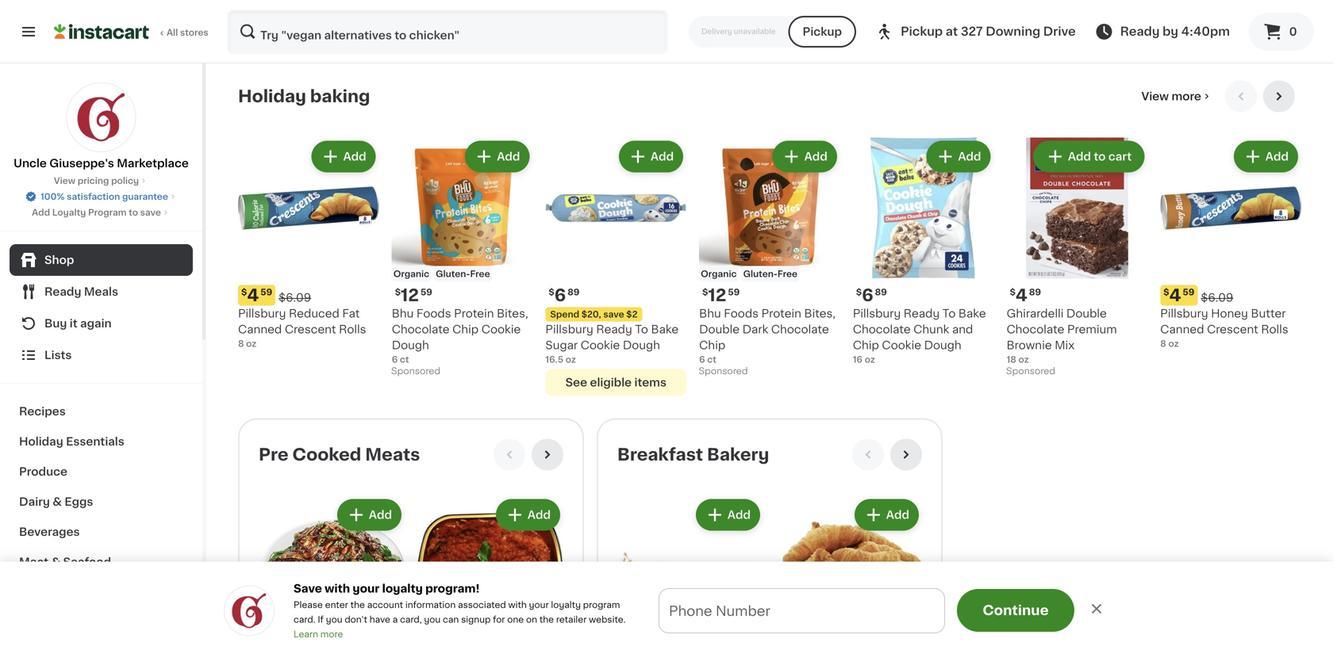 Task type: describe. For each thing, give the bounding box(es) containing it.
premium
[[1067, 324, 1117, 335]]

save inside item carousel region
[[603, 310, 624, 319]]

card,
[[400, 616, 422, 625]]

add inside button
[[1068, 151, 1091, 162]]

on
[[526, 616, 537, 625]]

continue
[[983, 604, 1049, 618]]

$ 6 89 for pillsbury ready to bake chocolate chunk and chip cookie dough
[[856, 287, 887, 304]]

$ inside $ 4 59 $6.09 pillsbury reduced fat canned crescent rolls 8 oz
[[241, 288, 247, 297]]

sponsored badge image for oz
[[1007, 367, 1055, 376]]

eligible inside 5.3 oz see eligible items
[[306, 25, 347, 36]]

& for dairy
[[53, 497, 62, 508]]

ready inside pillsbury ready to bake chocolate chunk and chip cookie dough 16 oz
[[904, 308, 940, 319]]

dough inside bhu foods protein bites, chocolate chip cookie dough 6 ct
[[392, 340, 429, 351]]

pillsbury inside $ 4 59 $6.09 pillsbury reduced fat canned crescent rolls 8 oz
[[238, 308, 286, 319]]

breakfast bakery link
[[617, 446, 769, 465]]

bites, for chocolate
[[804, 308, 836, 319]]

crescent for honey
[[1207, 324, 1259, 335]]

327
[[961, 26, 983, 37]]

16
[[853, 355, 863, 364]]

0 horizontal spatial your
[[353, 584, 380, 595]]

it
[[70, 318, 77, 329]]

lists link
[[10, 340, 193, 371]]

pickup for pickup at 327 downing drive
[[901, 26, 943, 37]]

pickup for pickup
[[803, 26, 842, 37]]

at
[[946, 26, 958, 37]]

oz inside $ 4 59 $6.09 pillsbury reduced fat canned crescent rolls 8 oz
[[246, 340, 257, 348]]

information
[[405, 601, 456, 610]]

see inside button
[[565, 377, 587, 388]]

policy
[[111, 177, 139, 185]]

to for 6
[[943, 308, 956, 319]]

holiday baking link
[[238, 87, 370, 106]]

89 for spend $20, save $2
[[568, 288, 580, 297]]

get
[[532, 615, 558, 629]]

program
[[88, 208, 127, 217]]

and
[[952, 324, 973, 335]]

spend
[[550, 310, 579, 319]]

item carousel region
[[238, 81, 1301, 406]]

4:40pm
[[1181, 26, 1230, 37]]

0 horizontal spatial loyalty
[[382, 584, 423, 595]]

gluten- for dark
[[743, 270, 778, 278]]

ready meals link
[[10, 276, 193, 308]]

bites, for cookie
[[497, 308, 528, 319]]

canned for pillsbury honey butter canned crescent rolls
[[1160, 324, 1204, 335]]

bhu for bhu foods protein bites, chocolate chip cookie dough
[[392, 308, 414, 319]]

account
[[367, 601, 403, 610]]

3 59 from the left
[[728, 288, 740, 297]]

view pricing policy link
[[54, 175, 148, 187]]

1 vertical spatial uncle giuseppe's marketplace logo image
[[224, 586, 275, 637]]

cookie inside pillsbury ready to bake sugar cookie dough 16.5 oz
[[581, 340, 620, 351]]

bhu foods protein bites, chocolate chip cookie dough 6 ct
[[392, 308, 528, 364]]

ct for bhu foods protein bites, chocolate chip cookie dough
[[400, 355, 409, 364]]

$ 4 89
[[1010, 287, 1041, 304]]

foods for double
[[724, 308, 759, 319]]

chunk
[[914, 324, 949, 335]]

canned for pillsbury reduced fat canned crescent rolls
[[238, 324, 282, 335]]

rolls for fat
[[339, 324, 366, 335]]

$ 4 59 $6.09 pillsbury reduced fat canned crescent rolls 8 oz
[[238, 287, 366, 348]]

$50.00
[[780, 615, 829, 629]]

4 for 4
[[1016, 287, 1028, 304]]

5.3 oz button
[[259, 0, 405, 14]]

oz inside $ 4 59 $6.09 pillsbury honey butter canned crescent rolls 8 oz
[[1169, 340, 1179, 348]]

card.
[[294, 616, 315, 625]]

off
[[582, 615, 603, 629]]

1 horizontal spatial your
[[529, 601, 549, 610]]

marketplace
[[117, 158, 189, 169]]

redeem
[[931, 618, 970, 627]]

8 for pillsbury reduced fat canned crescent rolls
[[238, 340, 244, 348]]

meals
[[84, 286, 118, 298]]

view for view more
[[1142, 91, 1169, 102]]

please
[[294, 601, 323, 610]]

$ 4 59 $6.09 pillsbury honey butter canned crescent rolls 8 oz
[[1160, 287, 1289, 348]]

satisfaction
[[67, 192, 120, 201]]

meats
[[365, 447, 420, 463]]

•
[[741, 616, 746, 628]]

dough inside pillsbury ready to bake chocolate chunk and chip cookie dough 16 oz
[[924, 340, 962, 351]]

0 vertical spatial essentials
[[66, 436, 124, 448]]

buy
[[44, 318, 67, 329]]

$ for spend $20, save $2
[[549, 288, 555, 297]]

0
[[1289, 26, 1297, 37]]

pillsbury ready to bake sugar cookie dough 16.5 oz
[[546, 324, 679, 364]]

holiday for holiday essentials
[[19, 436, 63, 448]]

lists
[[44, 350, 72, 361]]

add loyalty program to save link
[[32, 206, 171, 219]]

pickup button
[[788, 16, 856, 48]]

stores
[[180, 28, 208, 37]]

bake for 6
[[959, 308, 986, 319]]

100%
[[41, 192, 65, 201]]

oz inside pillsbury ready to bake sugar cookie dough 16.5 oz
[[566, 355, 576, 364]]

dairy
[[19, 497, 50, 508]]

ready by 4:40pm link
[[1095, 22, 1230, 41]]

bakery
[[707, 447, 769, 463]]

beverages
[[19, 527, 80, 538]]

100% satisfaction guarantee button
[[25, 187, 178, 203]]

12 for bhu foods protein bites, double dark chocolate chip
[[708, 287, 726, 304]]

all stores
[[167, 28, 208, 37]]

add inside treatment tracker modal dialog
[[749, 615, 776, 629]]

see eligible items button inside item carousel region
[[546, 369, 687, 396]]

$ 12 59 for bhu foods protein bites, chocolate chip cookie dough
[[395, 287, 432, 304]]

free for chocolate
[[778, 270, 798, 278]]

Search field
[[229, 11, 667, 52]]

89 for pillsbury ready to bake chocolate chunk and chip cookie dough
[[875, 288, 887, 297]]

pickup at 327 downing drive button
[[875, 10, 1076, 54]]

spend $20, save $2
[[550, 310, 638, 319]]

a
[[393, 616, 398, 625]]

6 inside bhu foods protein bites, double dark chocolate chip 6 ct
[[699, 355, 705, 364]]

sugar
[[546, 340, 578, 351]]

4 for pillsbury reduced fat canned crescent rolls
[[247, 287, 259, 304]]

brownie
[[1007, 340, 1052, 351]]

butter
[[1251, 308, 1286, 319]]

honey
[[1211, 308, 1248, 319]]

ready meals
[[44, 286, 118, 298]]

have
[[370, 616, 390, 625]]

sponsored badge image for chip
[[699, 367, 747, 376]]

pillsbury ready to bake chocolate chunk and chip cookie dough 16 oz
[[853, 308, 986, 364]]

$ for bhu foods protein bites, chocolate chip cookie dough
[[395, 288, 401, 297]]

holiday baking
[[238, 88, 370, 105]]

uncle
[[14, 158, 47, 169]]

recipes
[[19, 406, 66, 417]]

dark
[[743, 324, 768, 335]]

ghirardelli double chocolate premium brownie mix 18 oz
[[1007, 308, 1117, 364]]

$ 6 89 for spend $20, save $2
[[549, 287, 580, 304]]

mix
[[1055, 340, 1075, 351]]

to inside add loyalty program to save link
[[129, 208, 138, 217]]

view more
[[1142, 91, 1201, 102]]

reduced
[[289, 308, 340, 319]]

1 vertical spatial loyalty
[[551, 601, 581, 610]]

pillsbury inside $ 4 59 $6.09 pillsbury honey butter canned crescent rolls 8 oz
[[1160, 308, 1208, 319]]

6 inside bhu foods protein bites, chocolate chip cookie dough 6 ct
[[392, 355, 398, 364]]

all
[[167, 28, 178, 37]]

chocolate inside ghirardelli double chocolate premium brownie mix 18 oz
[[1007, 324, 1065, 335]]

oz inside 5.3 oz see eligible items
[[275, 3, 285, 12]]

$2
[[626, 310, 638, 319]]

1 vertical spatial the
[[539, 616, 554, 625]]

produce link
[[10, 457, 193, 487]]

0 horizontal spatial see eligible items button
[[259, 17, 405, 44]]

ready inside pillsbury ready to bake sugar cookie dough 16.5 oz
[[596, 324, 632, 335]]

save with your loyalty program! please enter the account information associated with your loyalty program card. if you don't have a card, you can signup for one on the retailer website. learn more
[[294, 584, 626, 639]]

chip for 12
[[699, 340, 725, 351]]

organic gluten-free for double
[[701, 270, 798, 278]]

holiday for holiday baking
[[238, 88, 306, 105]]

uncle giuseppe's marketplace
[[14, 158, 189, 169]]

associated
[[458, 601, 506, 610]]

downing
[[986, 26, 1041, 37]]

chip inside bhu foods protein bites, chocolate chip cookie dough 6 ct
[[452, 324, 479, 335]]

cookie inside pillsbury ready to bake chocolate chunk and chip cookie dough 16 oz
[[882, 340, 921, 351]]

organic for bhu foods protein bites, double dark chocolate chip
[[701, 270, 737, 278]]

again
[[80, 318, 112, 329]]

chocolate inside bhu foods protein bites, double dark chocolate chip 6 ct
[[771, 324, 829, 335]]

$ for ghirardelli double chocolate premium brownie mix
[[1010, 288, 1016, 297]]

more inside save with your loyalty program! please enter the account information associated with your loyalty program card. if you don't have a card, you can signup for one on the retailer website. learn more
[[320, 631, 343, 639]]

59 inside $ 4 59 $6.09 pillsbury reduced fat canned crescent rolls 8 oz
[[260, 288, 272, 297]]

bake for spend $20, save $2
[[651, 324, 679, 335]]

free for cookie
[[470, 270, 490, 278]]

$6.09 for honey
[[1201, 292, 1234, 303]]



Task type: locate. For each thing, give the bounding box(es) containing it.
oz inside pillsbury ready to bake chocolate chunk and chip cookie dough 16 oz
[[865, 355, 875, 364]]

2 8 from the left
[[1160, 340, 1166, 348]]

for
[[493, 616, 505, 625]]

1 8 from the left
[[238, 340, 244, 348]]

ct inside bhu foods protein bites, double dark chocolate chip 6 ct
[[707, 355, 717, 364]]

2 $ from the left
[[395, 288, 401, 297]]

0 horizontal spatial 89
[[568, 288, 580, 297]]

free up bhu foods protein bites, double dark chocolate chip 6 ct
[[778, 270, 798, 278]]

ready by 4:40pm
[[1120, 26, 1230, 37]]

foods inside bhu foods protein bites, chocolate chip cookie dough 6 ct
[[417, 308, 451, 319]]

1 vertical spatial eligible
[[590, 377, 632, 388]]

holiday essentials link
[[10, 427, 193, 457]]

1 vertical spatial with
[[508, 601, 527, 610]]

1 chocolate from the left
[[392, 324, 450, 335]]

view inside item carousel region
[[1142, 91, 1169, 102]]

$4.59 original price: $6.09 element for honey
[[1160, 285, 1301, 306]]

1 4 from the left
[[247, 287, 259, 304]]

0 horizontal spatial with
[[325, 584, 350, 595]]

1 vertical spatial more
[[320, 631, 343, 639]]

2 $ 6 89 from the left
[[856, 287, 887, 304]]

protein
[[454, 308, 494, 319], [762, 308, 801, 319]]

rolls down butter
[[1261, 324, 1289, 335]]

1 vertical spatial to
[[635, 324, 648, 335]]

1 59 from the left
[[260, 288, 272, 297]]

$ for pillsbury ready to bake chocolate chunk and chip cookie dough
[[856, 288, 862, 297]]

$ inside $ 4 89
[[1010, 288, 1016, 297]]

you right 'if'
[[326, 616, 342, 625]]

None search field
[[227, 10, 668, 54]]

to up and
[[943, 308, 956, 319]]

2 4 from the left
[[1016, 287, 1028, 304]]

1 you from the left
[[326, 616, 342, 625]]

& left eggs
[[53, 497, 62, 508]]

1 horizontal spatial double
[[1067, 308, 1107, 319]]

1 horizontal spatial pickup
[[901, 26, 943, 37]]

sponsored badge image
[[392, 367, 440, 376], [699, 367, 747, 376], [1007, 367, 1055, 376]]

the
[[350, 601, 365, 610], [539, 616, 554, 625]]

baking
[[310, 88, 370, 105]]

organic gluten-free
[[393, 270, 490, 278], [701, 270, 798, 278]]

1 horizontal spatial you
[[424, 616, 441, 625]]

pickup inside popup button
[[901, 26, 943, 37]]

more
[[1172, 91, 1201, 102], [320, 631, 343, 639]]

to down guarantee
[[129, 208, 138, 217]]

0 horizontal spatial see
[[281, 25, 303, 36]]

0 horizontal spatial bhu
[[392, 308, 414, 319]]

see eligible items button down 5.3 oz "button"
[[259, 17, 405, 44]]

2 free from the left
[[778, 270, 798, 278]]

1 horizontal spatial crescent
[[1207, 324, 1259, 335]]

1 rolls from the left
[[339, 324, 366, 335]]

chip for 6
[[853, 340, 879, 351]]

2 ct from the left
[[707, 355, 717, 364]]

giuseppe's
[[49, 158, 114, 169]]

1 horizontal spatial save
[[603, 310, 624, 319]]

2 dough from the left
[[623, 340, 660, 351]]

1 horizontal spatial items
[[634, 377, 667, 388]]

59
[[260, 288, 272, 297], [421, 288, 432, 297], [728, 288, 740, 297], [1183, 288, 1195, 297]]

1 horizontal spatial uncle giuseppe's marketplace logo image
[[224, 586, 275, 637]]

holiday down 'program'
[[606, 615, 661, 629]]

0 horizontal spatial to
[[635, 324, 648, 335]]

2 $6.09 from the left
[[1201, 292, 1234, 303]]

shop link
[[10, 244, 193, 276]]

1 horizontal spatial 8
[[1160, 340, 1166, 348]]

$
[[241, 288, 247, 297], [395, 288, 401, 297], [702, 288, 708, 297], [1010, 288, 1016, 297], [549, 288, 555, 297], [856, 288, 862, 297], [1164, 288, 1169, 297]]

1 crescent from the left
[[285, 324, 336, 335]]

1 free from the left
[[470, 270, 490, 278]]

0 vertical spatial the
[[350, 601, 365, 610]]

protein for chocolate
[[762, 308, 801, 319]]

89
[[1029, 288, 1041, 297], [568, 288, 580, 297], [875, 288, 887, 297]]

0 horizontal spatial organic
[[393, 270, 429, 278]]

beverages link
[[10, 517, 193, 548]]

2 $ 12 59 from the left
[[702, 287, 740, 304]]

qualify.
[[850, 615, 899, 629]]

2 horizontal spatial chip
[[853, 340, 879, 351]]

0 vertical spatial to
[[1094, 151, 1106, 162]]

save inside add loyalty program to save link
[[140, 208, 161, 217]]

treatment tracker modal dialog
[[206, 594, 1333, 651]]

2 horizontal spatial sponsored badge image
[[1007, 367, 1055, 376]]

0 horizontal spatial you
[[326, 616, 342, 625]]

0 horizontal spatial 4
[[247, 287, 259, 304]]

0 horizontal spatial cookie
[[481, 324, 521, 335]]

bhu right the $2
[[699, 308, 721, 319]]

product group containing see eligible items
[[259, 0, 405, 44]]

see
[[281, 25, 303, 36], [565, 377, 587, 388]]

$6.09
[[279, 292, 311, 303], [1201, 292, 1234, 303]]

5 $ from the left
[[549, 288, 555, 297]]

3 dough from the left
[[924, 340, 962, 351]]

3 89 from the left
[[875, 288, 887, 297]]

add to cart button
[[1035, 143, 1143, 171]]

see down sugar in the bottom left of the page
[[565, 377, 587, 388]]

1 foods from the left
[[417, 308, 451, 319]]

1 horizontal spatial holiday
[[238, 88, 306, 105]]

organic up bhu foods protein bites, chocolate chip cookie dough 6 ct at left
[[393, 270, 429, 278]]

gluten- up bhu foods protein bites, chocolate chip cookie dough 6 ct at left
[[436, 270, 470, 278]]

0 horizontal spatial foods
[[417, 308, 451, 319]]

1 12 from the left
[[401, 287, 419, 304]]

1 horizontal spatial chip
[[699, 340, 725, 351]]

organic for bhu foods protein bites, chocolate chip cookie dough
[[393, 270, 429, 278]]

double inside ghirardelli double chocolate premium brownie mix 18 oz
[[1067, 308, 1107, 319]]

1 bhu from the left
[[392, 308, 414, 319]]

5.3 oz see eligible items
[[259, 3, 382, 36]]

1 horizontal spatial $6.09
[[1201, 292, 1234, 303]]

2 bites, from the left
[[804, 308, 836, 319]]

0 vertical spatial your
[[353, 584, 380, 595]]

your up account
[[353, 584, 380, 595]]

chip inside bhu foods protein bites, double dark chocolate chip 6 ct
[[699, 340, 725, 351]]

items
[[350, 25, 382, 36], [634, 377, 667, 388]]

ct for bhu foods protein bites, double dark chocolate chip
[[707, 355, 717, 364]]

crescent down reduced
[[285, 324, 336, 335]]

pillsbury up 16
[[853, 308, 901, 319]]

uncle giuseppe's marketplace logo image
[[66, 83, 136, 152], [224, 586, 275, 637]]

0 horizontal spatial to
[[129, 208, 138, 217]]

$ 12 59 for bhu foods protein bites, double dark chocolate chip
[[702, 287, 740, 304]]

1 horizontal spatial the
[[539, 616, 554, 625]]

&
[[53, 497, 62, 508], [51, 557, 60, 568]]

meat & seafood
[[19, 557, 111, 568]]

89 inside $ 4 89
[[1029, 288, 1041, 297]]

view for view pricing policy
[[54, 177, 75, 185]]

items down pillsbury ready to bake sugar cookie dough 16.5 oz
[[634, 377, 667, 388]]

1 ct from the left
[[400, 355, 409, 364]]

1 vertical spatial to
[[129, 208, 138, 217]]

service type group
[[689, 16, 856, 48]]

2 horizontal spatial dough
[[924, 340, 962, 351]]

$ inside $ 4 59 $6.09 pillsbury honey butter canned crescent rolls 8 oz
[[1164, 288, 1169, 297]]

save
[[140, 208, 161, 217], [603, 310, 624, 319]]

bhu inside bhu foods protein bites, chocolate chip cookie dough 6 ct
[[392, 308, 414, 319]]

uncle giuseppe's marketplace link
[[14, 83, 189, 171]]

protein inside bhu foods protein bites, double dark chocolate chip 6 ct
[[762, 308, 801, 319]]

$4.59 original price: $6.09 element for reduced
[[238, 285, 379, 306]]

eligible
[[306, 25, 347, 36], [590, 377, 632, 388]]

1 horizontal spatial bake
[[959, 308, 986, 319]]

$ for bhu foods protein bites, double dark chocolate chip
[[702, 288, 708, 297]]

4 59 from the left
[[1183, 288, 1195, 297]]

12 up bhu foods protein bites, chocolate chip cookie dough 6 ct at left
[[401, 287, 419, 304]]

view pricing policy
[[54, 177, 139, 185]]

crescent inside $ 4 59 $6.09 pillsbury reduced fat canned crescent rolls 8 oz
[[285, 324, 336, 335]]

0 vertical spatial see
[[281, 25, 303, 36]]

1 horizontal spatial canned
[[1160, 324, 1204, 335]]

view up 100%
[[54, 177, 75, 185]]

1 vertical spatial save
[[603, 310, 624, 319]]

learn more link
[[294, 631, 343, 639]]

1 vertical spatial holiday
[[19, 436, 63, 448]]

holiday essentials
[[19, 436, 124, 448]]

1 horizontal spatial loyalty
[[551, 601, 581, 610]]

$20,
[[582, 310, 601, 319]]

sponsored badge image down "dark"
[[699, 367, 747, 376]]

you down information
[[424, 616, 441, 625]]

bhu right fat
[[392, 308, 414, 319]]

$6.09 inside $ 4 59 $6.09 pillsbury honey butter canned crescent rolls 8 oz
[[1201, 292, 1234, 303]]

crescent inside $ 4 59 $6.09 pillsbury honey butter canned crescent rolls 8 oz
[[1207, 324, 1259, 335]]

1 horizontal spatial 89
[[875, 288, 887, 297]]

the up 'don't' at bottom left
[[350, 601, 365, 610]]

1 horizontal spatial see eligible items button
[[546, 369, 687, 396]]

8 for pillsbury honey butter canned crescent rolls
[[1160, 340, 1166, 348]]

redeem button
[[912, 609, 989, 635]]

1 horizontal spatial bites,
[[804, 308, 836, 319]]

free up bhu foods protein bites, chocolate chip cookie dough 6 ct at left
[[470, 270, 490, 278]]

shop
[[44, 255, 74, 266]]

0 vertical spatial save
[[140, 208, 161, 217]]

essentials inside treatment tracker modal dialog
[[664, 615, 737, 629]]

3 sponsored badge image from the left
[[1007, 367, 1055, 376]]

to inside pillsbury ready to bake sugar cookie dough 16.5 oz
[[635, 324, 648, 335]]

$ 12 59 up bhu foods protein bites, chocolate chip cookie dough 6 ct at left
[[395, 287, 432, 304]]

see inside 5.3 oz see eligible items
[[281, 25, 303, 36]]

bhu inside bhu foods protein bites, double dark chocolate chip 6 ct
[[699, 308, 721, 319]]

save
[[294, 584, 322, 595]]

1 horizontal spatial $ 12 59
[[702, 287, 740, 304]]

3 4 from the left
[[1169, 287, 1181, 304]]

cart
[[1109, 151, 1132, 162]]

see down 5.3 oz "button"
[[281, 25, 303, 36]]

1 horizontal spatial gluten-
[[743, 270, 778, 278]]

0 vertical spatial holiday
[[238, 88, 306, 105]]

bites, inside bhu foods protein bites, chocolate chip cookie dough 6 ct
[[497, 308, 528, 319]]

8 inside $ 4 59 $6.09 pillsbury reduced fat canned crescent rolls 8 oz
[[238, 340, 244, 348]]

$6.09 up honey
[[1201, 292, 1234, 303]]

pillsbury left reduced
[[238, 308, 286, 319]]

2 89 from the left
[[568, 288, 580, 297]]

add to cart
[[1068, 151, 1132, 162]]

0 horizontal spatial $ 12 59
[[395, 287, 432, 304]]

you
[[326, 616, 342, 625], [424, 616, 441, 625]]

sponsored badge image down 18
[[1007, 367, 1055, 376]]

seafood
[[63, 557, 111, 568]]

canned inside $ 4 59 $6.09 pillsbury honey butter canned crescent rolls 8 oz
[[1160, 324, 1204, 335]]

dairy & eggs link
[[10, 487, 193, 517]]

4 chocolate from the left
[[853, 324, 911, 335]]

1 horizontal spatial essentials
[[664, 615, 737, 629]]

to right $50.00
[[832, 615, 846, 629]]

to inside treatment tracker modal dialog
[[832, 615, 846, 629]]

89 up spend
[[568, 288, 580, 297]]

to inside pillsbury ready to bake chocolate chunk and chip cookie dough 16 oz
[[943, 308, 956, 319]]

crescent for reduced
[[285, 324, 336, 335]]

3 chocolate from the left
[[1007, 324, 1065, 335]]

enter
[[325, 601, 348, 610]]

loyalty up account
[[382, 584, 423, 595]]

1 organic from the left
[[393, 270, 429, 278]]

2 rolls from the left
[[1261, 324, 1289, 335]]

ready down "shop"
[[44, 286, 81, 298]]

$4.59 original price: $6.09 element up honey
[[1160, 285, 1301, 306]]

program!
[[425, 584, 480, 595]]

6 $ from the left
[[856, 288, 862, 297]]

double inside bhu foods protein bites, double dark chocolate chip 6 ct
[[699, 324, 740, 335]]

2 you from the left
[[424, 616, 441, 625]]

loyalty up retailer
[[551, 601, 581, 610]]

items down 5.3 oz "button"
[[350, 25, 382, 36]]

uncle giuseppe's marketplace logo image inside uncle giuseppe's marketplace link
[[66, 83, 136, 152]]

to down the $2
[[635, 324, 648, 335]]

product group
[[259, 0, 405, 44], [238, 138, 379, 350], [392, 138, 533, 380], [546, 138, 687, 396], [699, 138, 840, 380], [853, 138, 994, 366], [1007, 138, 1148, 380], [1160, 138, 1301, 350], [259, 496, 405, 651], [417, 496, 563, 651], [617, 496, 763, 651], [776, 496, 922, 651]]

by
[[1163, 26, 1179, 37]]

1 $ from the left
[[241, 288, 247, 297]]

retailer
[[556, 616, 587, 625]]

0 vertical spatial view
[[1142, 91, 1169, 102]]

1 $6.09 from the left
[[279, 292, 311, 303]]

3 $ from the left
[[702, 288, 708, 297]]

2 $4.59 original price: $6.09 element from the left
[[1160, 285, 1301, 306]]

rolls inside $ 4 59 $6.09 pillsbury reduced fat canned crescent rolls 8 oz
[[339, 324, 366, 335]]

1 dough from the left
[[392, 340, 429, 351]]

2 organic from the left
[[701, 270, 737, 278]]

more inside item carousel region
[[1172, 91, 1201, 102]]

0 vertical spatial with
[[325, 584, 350, 595]]

bites, inside bhu foods protein bites, double dark chocolate chip 6 ct
[[804, 308, 836, 319]]

0 horizontal spatial rolls
[[339, 324, 366, 335]]

$6.09 up reduced
[[279, 292, 311, 303]]

chocolate inside pillsbury ready to bake chocolate chunk and chip cookie dough 16 oz
[[853, 324, 911, 335]]

view more link
[[1142, 89, 1213, 105]]

1 horizontal spatial ct
[[707, 355, 717, 364]]

1 organic gluten-free from the left
[[393, 270, 490, 278]]

bhu foods protein bites, double dark chocolate chip 6 ct
[[699, 308, 836, 364]]

holiday left baking
[[238, 88, 306, 105]]

website.
[[589, 616, 626, 625]]

with up 'enter'
[[325, 584, 350, 595]]

2 foods from the left
[[724, 308, 759, 319]]

organic gluten-free up bhu foods protein bites, chocolate chip cookie dough 6 ct at left
[[393, 270, 490, 278]]

2 chocolate from the left
[[771, 324, 829, 335]]

all stores link
[[54, 10, 210, 54]]

1 horizontal spatial sponsored badge image
[[699, 367, 747, 376]]

ready inside popup button
[[44, 286, 81, 298]]

get $5 off holiday essentials • add $50.00 to qualify.
[[532, 615, 899, 629]]

0 horizontal spatial $4.59 original price: $6.09 element
[[238, 285, 379, 306]]

89 up ghirardelli
[[1029, 288, 1041, 297]]

0 horizontal spatial save
[[140, 208, 161, 217]]

ready left the by
[[1120, 26, 1160, 37]]

your
[[353, 584, 380, 595], [529, 601, 549, 610]]

0 horizontal spatial bake
[[651, 324, 679, 335]]

1 horizontal spatial to
[[943, 308, 956, 319]]

organic gluten-free up "dark"
[[701, 270, 798, 278]]

$ 6 89
[[549, 287, 580, 304], [856, 287, 887, 304]]

double left "dark"
[[699, 324, 740, 335]]

foods for chocolate
[[417, 308, 451, 319]]

4 for pillsbury honey butter canned crescent rolls
[[1169, 287, 1181, 304]]

to inside add to cart button
[[1094, 151, 1106, 162]]

12
[[401, 287, 419, 304], [708, 287, 726, 304]]

canned inside $ 4 59 $6.09 pillsbury reduced fat canned crescent rolls 8 oz
[[238, 324, 282, 335]]

2 gluten- from the left
[[743, 270, 778, 278]]

double up premium
[[1067, 308, 1107, 319]]

the right 'on'
[[539, 616, 554, 625]]

1 horizontal spatial view
[[1142, 91, 1169, 102]]

bake up see eligible items
[[651, 324, 679, 335]]

gluten- for chip
[[436, 270, 470, 278]]

2 12 from the left
[[708, 287, 726, 304]]

eligible inside button
[[590, 377, 632, 388]]

to
[[1094, 151, 1106, 162], [129, 208, 138, 217], [832, 615, 846, 629]]

1 horizontal spatial $4.59 original price: $6.09 element
[[1160, 285, 1301, 306]]

more down 'if'
[[320, 631, 343, 639]]

2 canned from the left
[[1160, 324, 1204, 335]]

2 crescent from the left
[[1207, 324, 1259, 335]]

breakfast
[[617, 447, 703, 463]]

1 $4.59 original price: $6.09 element from the left
[[238, 285, 379, 306]]

Phone Number text field
[[659, 589, 944, 633]]

bake inside pillsbury ready to bake sugar cookie dough 16.5 oz
[[651, 324, 679, 335]]

$4.59 original price: $6.09 element up reduced
[[238, 285, 379, 306]]

protein inside bhu foods protein bites, chocolate chip cookie dough 6 ct
[[454, 308, 494, 319]]

holiday inside treatment tracker modal dialog
[[606, 615, 661, 629]]

6
[[555, 287, 566, 304], [862, 287, 873, 304], [392, 355, 398, 364], [699, 355, 705, 364]]

1 $ 6 89 from the left
[[549, 287, 580, 304]]

0 horizontal spatial the
[[350, 601, 365, 610]]

$6.09 for reduced
[[279, 292, 311, 303]]

add button
[[313, 143, 374, 171], [467, 143, 528, 171], [621, 143, 682, 171], [774, 143, 836, 171], [928, 143, 989, 171], [1235, 143, 1297, 171], [339, 501, 400, 530], [497, 501, 559, 530], [697, 501, 759, 530], [856, 501, 917, 530]]

0 horizontal spatial bites,
[[497, 308, 528, 319]]

1 horizontal spatial to
[[832, 615, 846, 629]]

89 up pillsbury ready to bake chocolate chunk and chip cookie dough 16 oz on the right of the page
[[875, 288, 887, 297]]

pillsbury inside pillsbury ready to bake sugar cookie dough 16.5 oz
[[546, 324, 593, 335]]

0 horizontal spatial gluten-
[[436, 270, 470, 278]]

1 horizontal spatial dough
[[623, 340, 660, 351]]

$ 6 89 up pillsbury ready to bake chocolate chunk and chip cookie dough 16 oz on the right of the page
[[856, 287, 887, 304]]

ct inside bhu foods protein bites, chocolate chip cookie dough 6 ct
[[400, 355, 409, 364]]

gluten- up "dark"
[[743, 270, 778, 278]]

sponsored badge image down bhu foods protein bites, chocolate chip cookie dough 6 ct at left
[[392, 367, 440, 376]]

1 vertical spatial essentials
[[664, 615, 737, 629]]

2 organic gluten-free from the left
[[701, 270, 798, 278]]

eligible down pillsbury ready to bake sugar cookie dough 16.5 oz
[[590, 377, 632, 388]]

holiday down "recipes"
[[19, 436, 63, 448]]

1 $ 12 59 from the left
[[395, 287, 432, 304]]

0 horizontal spatial chip
[[452, 324, 479, 335]]

see eligible items button down pillsbury ready to bake sugar cookie dough 16.5 oz
[[546, 369, 687, 396]]

8 inside $ 4 59 $6.09 pillsbury honey butter canned crescent rolls 8 oz
[[1160, 340, 1166, 348]]

learn
[[294, 631, 318, 639]]

0 horizontal spatial organic gluten-free
[[393, 270, 490, 278]]

1 gluten- from the left
[[436, 270, 470, 278]]

4 $ from the left
[[1010, 288, 1016, 297]]

bake up and
[[959, 308, 986, 319]]

0 button
[[1249, 13, 1314, 51]]

dough inside pillsbury ready to bake sugar cookie dough 16.5 oz
[[623, 340, 660, 351]]

1 horizontal spatial foods
[[724, 308, 759, 319]]

1 89 from the left
[[1029, 288, 1041, 297]]

2 horizontal spatial 89
[[1029, 288, 1041, 297]]

0 vertical spatial &
[[53, 497, 62, 508]]

ready down the $2
[[596, 324, 632, 335]]

foods inside bhu foods protein bites, double dark chocolate chip 6 ct
[[724, 308, 759, 319]]

pillsbury left honey
[[1160, 308, 1208, 319]]

89 for ghirardelli double chocolate premium brownie mix
[[1029, 288, 1041, 297]]

1 horizontal spatial cookie
[[581, 340, 620, 351]]

1 canned from the left
[[238, 324, 282, 335]]

bake
[[959, 308, 986, 319], [651, 324, 679, 335]]

& for meat
[[51, 557, 60, 568]]

0 horizontal spatial free
[[470, 270, 490, 278]]

0 vertical spatial more
[[1172, 91, 1201, 102]]

4 inside $ 4 59 $6.09 pillsbury honey butter canned crescent rolls 8 oz
[[1169, 287, 1181, 304]]

$ 12 59 up bhu foods protein bites, double dark chocolate chip 6 ct
[[702, 287, 740, 304]]

pickup at 327 downing drive
[[901, 26, 1076, 37]]

1 protein from the left
[[454, 308, 494, 319]]

1 horizontal spatial $ 6 89
[[856, 287, 887, 304]]

to left cart
[[1094, 151, 1106, 162]]

0 horizontal spatial crescent
[[285, 324, 336, 335]]

pricing
[[78, 177, 109, 185]]

save left the $2
[[603, 310, 624, 319]]

0 horizontal spatial dough
[[392, 340, 429, 351]]

2 59 from the left
[[421, 288, 432, 297]]

more down ready by 4:40pm
[[1172, 91, 1201, 102]]

rolls down fat
[[339, 324, 366, 335]]

2 horizontal spatial cookie
[[882, 340, 921, 351]]

0 horizontal spatial canned
[[238, 324, 282, 335]]

crescent down honey
[[1207, 324, 1259, 335]]

2 protein from the left
[[762, 308, 801, 319]]

organic gluten-free for chocolate
[[393, 270, 490, 278]]

$ 6 89 up spend
[[549, 287, 580, 304]]

$4.59 original price: $6.09 element
[[238, 285, 379, 306], [1160, 285, 1301, 306]]

1 vertical spatial items
[[634, 377, 667, 388]]

1 horizontal spatial with
[[508, 601, 527, 610]]

pillsbury
[[238, 308, 286, 319], [853, 308, 901, 319], [1160, 308, 1208, 319], [546, 324, 593, 335]]

2 horizontal spatial holiday
[[606, 615, 661, 629]]

1 vertical spatial view
[[54, 177, 75, 185]]

1 sponsored badge image from the left
[[392, 367, 440, 376]]

0 horizontal spatial 8
[[238, 340, 244, 348]]

12 up bhu foods protein bites, double dark chocolate chip 6 ct
[[708, 287, 726, 304]]

uncle giuseppe's marketplace logo image up 'uncle giuseppe's marketplace'
[[66, 83, 136, 152]]

items inside button
[[634, 377, 667, 388]]

1 horizontal spatial organic
[[701, 270, 737, 278]]

chocolate inside bhu foods protein bites, chocolate chip cookie dough 6 ct
[[392, 324, 450, 335]]

4 inside $ 4 59 $6.09 pillsbury reduced fat canned crescent rolls 8 oz
[[247, 287, 259, 304]]

pickup
[[901, 26, 943, 37], [803, 26, 842, 37]]

7 $ from the left
[[1164, 288, 1169, 297]]

organic up bhu foods protein bites, double dark chocolate chip 6 ct
[[701, 270, 737, 278]]

& right the meat
[[51, 557, 60, 568]]

close image
[[1089, 601, 1105, 617]]

bites,
[[497, 308, 528, 319], [804, 308, 836, 319]]

0 vertical spatial items
[[350, 25, 382, 36]]

59 inside $ 4 59 $6.09 pillsbury honey butter canned crescent rolls 8 oz
[[1183, 288, 1195, 297]]

0 vertical spatial bake
[[959, 308, 986, 319]]

1 bites, from the left
[[497, 308, 528, 319]]

meat
[[19, 557, 48, 568]]

essentials down 'recipes' link
[[66, 436, 124, 448]]

crescent
[[285, 324, 336, 335], [1207, 324, 1259, 335]]

with up one
[[508, 601, 527, 610]]

items inside 5.3 oz see eligible items
[[350, 25, 382, 36]]

cookie inside bhu foods protein bites, chocolate chip cookie dough 6 ct
[[481, 324, 521, 335]]

0 horizontal spatial view
[[54, 177, 75, 185]]

pillsbury down spend
[[546, 324, 593, 335]]

2 horizontal spatial to
[[1094, 151, 1106, 162]]

eligible down 5.3 oz "button"
[[306, 25, 347, 36]]

holiday inside item carousel region
[[238, 88, 306, 105]]

rolls for butter
[[1261, 324, 1289, 335]]

view down ready by 4:40pm link
[[1142, 91, 1169, 102]]

ready up chunk
[[904, 308, 940, 319]]

instacart logo image
[[54, 22, 149, 41]]

1 vertical spatial see eligible items button
[[546, 369, 687, 396]]

$6.09 inside $ 4 59 $6.09 pillsbury reduced fat canned crescent rolls 8 oz
[[279, 292, 311, 303]]

1 vertical spatial see
[[565, 377, 587, 388]]

0 vertical spatial loyalty
[[382, 584, 423, 595]]

bhu
[[392, 308, 414, 319], [699, 308, 721, 319]]

save down guarantee
[[140, 208, 161, 217]]

0 horizontal spatial protein
[[454, 308, 494, 319]]

chocolate
[[392, 324, 450, 335], [771, 324, 829, 335], [1007, 324, 1065, 335], [853, 324, 911, 335]]

pickup inside button
[[803, 26, 842, 37]]

guarantee
[[122, 192, 168, 201]]

12 for bhu foods protein bites, chocolate chip cookie dough
[[401, 287, 419, 304]]

buy it again
[[44, 318, 112, 329]]

essentials left •
[[664, 615, 737, 629]]

bhu for bhu foods protein bites, double dark chocolate chip
[[699, 308, 721, 319]]

pre cooked meats link
[[259, 446, 420, 465]]

if
[[318, 616, 324, 625]]

2 sponsored badge image from the left
[[699, 367, 747, 376]]

your up 'on'
[[529, 601, 549, 610]]

100% satisfaction guarantee
[[41, 192, 168, 201]]

uncle giuseppe's marketplace logo image left the card.
[[224, 586, 275, 637]]

bake inside pillsbury ready to bake chocolate chunk and chip cookie dough 16 oz
[[959, 308, 986, 319]]

8
[[238, 340, 244, 348], [1160, 340, 1166, 348]]

2 vertical spatial holiday
[[606, 615, 661, 629]]

2 bhu from the left
[[699, 308, 721, 319]]

chip inside pillsbury ready to bake chocolate chunk and chip cookie dough 16 oz
[[853, 340, 879, 351]]

oz inside ghirardelli double chocolate premium brownie mix 18 oz
[[1019, 355, 1029, 364]]

1 horizontal spatial free
[[778, 270, 798, 278]]

to for spend $20, save $2
[[635, 324, 648, 335]]

rolls
[[339, 324, 366, 335], [1261, 324, 1289, 335]]

protein for cookie
[[454, 308, 494, 319]]

1 horizontal spatial more
[[1172, 91, 1201, 102]]

rolls inside $ 4 59 $6.09 pillsbury honey butter canned crescent rolls 8 oz
[[1261, 324, 1289, 335]]

0 vertical spatial see eligible items button
[[259, 17, 405, 44]]

pillsbury inside pillsbury ready to bake chocolate chunk and chip cookie dough 16 oz
[[853, 308, 901, 319]]

sponsored badge image for dough
[[392, 367, 440, 376]]



Task type: vqa. For each thing, say whether or not it's contained in the screenshot.
1st Sponsored badge image from the right
yes



